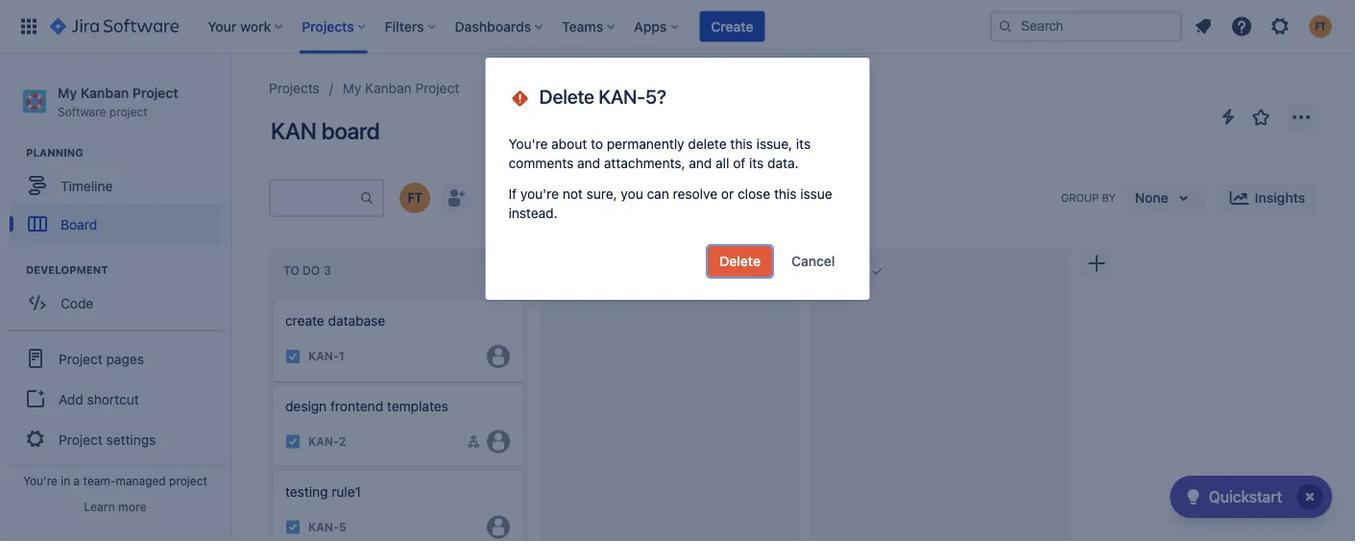 Task type: locate. For each thing, give the bounding box(es) containing it.
kanban
[[365, 80, 412, 96], [80, 85, 129, 100]]

1 horizontal spatial you're
[[509, 136, 548, 152]]

my inside my kanban project software project
[[58, 85, 77, 100]]

create column image
[[1086, 252, 1109, 275]]

add
[[59, 391, 83, 407]]

check image
[[1183, 485, 1206, 508]]

1 horizontal spatial project
[[169, 474, 207, 487]]

create database
[[285, 313, 385, 329]]

0 horizontal spatial you're
[[23, 474, 58, 487]]

cancel button
[[780, 246, 847, 277]]

projects link
[[269, 77, 320, 100]]

jira software image
[[50, 15, 179, 38], [50, 15, 179, 38]]

add shortcut button
[[8, 380, 223, 418]]

you're inside you're about to permanently delete this issue, its comments and attachments, and all of its data.
[[509, 136, 548, 152]]

not
[[563, 186, 583, 202]]

0 horizontal spatial project
[[109, 105, 148, 118]]

1 vertical spatial you're
[[23, 474, 58, 487]]

delete button
[[708, 246, 773, 277]]

5?
[[646, 85, 667, 107]]

create banner
[[0, 0, 1356, 54]]

resolve
[[673, 186, 718, 202]]

kan- up permanently
[[599, 85, 646, 107]]

my up board
[[343, 80, 362, 96]]

close
[[738, 186, 771, 202]]

rule1
[[332, 483, 361, 499]]

1 vertical spatial task image
[[285, 434, 301, 449]]

and
[[578, 155, 601, 171], [689, 155, 712, 171]]

to
[[591, 136, 603, 152]]

2 task image from the top
[[285, 434, 301, 449]]

1 horizontal spatial this
[[775, 186, 797, 202]]

0 horizontal spatial my
[[58, 85, 77, 100]]

its right of
[[750, 155, 764, 171]]

you're left in
[[23, 474, 58, 487]]

project inside my kanban project software project
[[109, 105, 148, 118]]

sure,
[[587, 186, 618, 202]]

kanban inside my kanban project software project
[[80, 85, 129, 100]]

1 horizontal spatial kanban
[[365, 80, 412, 96]]

insights image
[[1229, 186, 1252, 210]]

you're in a team-managed project
[[23, 474, 207, 487]]

this inside if you're not sure, you can resolve or close this issue instead.
[[775, 186, 797, 202]]

1 horizontal spatial and
[[689, 155, 712, 171]]

kan- inside "dialog"
[[599, 85, 646, 107]]

my for my kanban project software project
[[58, 85, 77, 100]]

my for my kanban project
[[343, 80, 362, 96]]

unassigned image
[[487, 515, 510, 539]]

this down data.
[[775, 186, 797, 202]]

issue,
[[757, 136, 793, 152]]

frontend
[[331, 398, 384, 414]]

quickstart
[[1210, 488, 1283, 506]]

planning group
[[10, 145, 230, 249]]

its up data.
[[797, 136, 811, 152]]

unassigned image
[[487, 345, 510, 368], [487, 430, 510, 453]]

group
[[1062, 191, 1100, 204]]

testing
[[285, 483, 328, 499]]

you're up 'comments' at left top
[[509, 136, 548, 152]]

1 vertical spatial delete
[[720, 253, 761, 269]]

you're
[[509, 136, 548, 152], [23, 474, 58, 487]]

add people image
[[444, 186, 467, 210]]

this up of
[[731, 136, 753, 152]]

if
[[509, 186, 517, 202]]

2
[[339, 435, 346, 448]]

all
[[716, 155, 730, 171]]

0 of 1 child issues complete image
[[466, 434, 481, 449], [466, 434, 481, 449]]

1 vertical spatial this
[[775, 186, 797, 202]]

pages
[[106, 351, 144, 366]]

create
[[711, 18, 754, 34]]

create button
[[700, 11, 765, 42]]

delete
[[688, 136, 727, 152]]

task image for design frontend templates
[[285, 434, 301, 449]]

kan-2
[[308, 435, 346, 448]]

you're for you're in a team-managed project
[[23, 474, 58, 487]]

kan-
[[599, 85, 646, 107], [308, 350, 339, 363], [308, 435, 339, 448], [308, 520, 339, 534]]

project pages
[[59, 351, 144, 366]]

0 vertical spatial delete
[[540, 85, 595, 107]]

Search this board text field
[[271, 181, 359, 215]]

task image
[[285, 349, 301, 364], [285, 434, 301, 449]]

my up the software
[[58, 85, 77, 100]]

kan-5
[[308, 520, 346, 534]]

1 horizontal spatial my
[[343, 80, 362, 96]]

delete for delete
[[720, 253, 761, 269]]

about
[[552, 136, 587, 152]]

kan- down design
[[308, 435, 339, 448]]

kan-1
[[308, 350, 345, 363]]

0 vertical spatial unassigned image
[[487, 345, 510, 368]]

project right managed
[[169, 474, 207, 487]]

0 horizontal spatial its
[[750, 155, 764, 171]]

project right the software
[[109, 105, 148, 118]]

dismiss quickstart image
[[1295, 481, 1326, 512]]

board
[[322, 117, 380, 144]]

project
[[109, 105, 148, 118], [169, 474, 207, 487]]

kanban up board
[[365, 80, 412, 96]]

project inside my kanban project link
[[416, 80, 460, 96]]

1 horizontal spatial its
[[797, 136, 811, 152]]

0 horizontal spatial and
[[578, 155, 601, 171]]

task image left kan-1 link
[[285, 349, 301, 364]]

kan
[[271, 117, 317, 144]]

board
[[61, 216, 97, 232]]

task image
[[285, 519, 301, 535]]

delete right the danger icon
[[540, 85, 595, 107]]

0 horizontal spatial kanban
[[80, 85, 129, 100]]

5
[[339, 520, 346, 534]]

project
[[416, 80, 460, 96], [132, 85, 178, 100], [59, 351, 103, 366], [59, 431, 103, 447]]

delete
[[540, 85, 595, 107], [720, 253, 761, 269]]

project pages link
[[8, 338, 223, 380]]

task image for create database
[[285, 349, 301, 364]]

cancel
[[792, 253, 836, 269]]

and down to
[[578, 155, 601, 171]]

kan- down create database
[[308, 350, 339, 363]]

this
[[731, 136, 753, 152], [775, 186, 797, 202]]

star kan board image
[[1250, 106, 1273, 129]]

insights button
[[1217, 183, 1318, 213]]

1 vertical spatial unassigned image
[[487, 430, 510, 453]]

if you're not sure, you can resolve or close this issue instead.
[[509, 186, 833, 221]]

delete for delete kan-5?
[[540, 85, 595, 107]]

kan- for database
[[308, 350, 339, 363]]

Search field
[[991, 11, 1183, 42]]

primary element
[[12, 0, 991, 53]]

0 vertical spatial its
[[797, 136, 811, 152]]

managed
[[116, 474, 166, 487]]

kan- right task icon
[[308, 520, 339, 534]]

0 vertical spatial you're
[[509, 136, 548, 152]]

0 vertical spatial task image
[[285, 349, 301, 364]]

delete down or
[[720, 253, 761, 269]]

timeline link
[[10, 166, 221, 205]]

1 horizontal spatial delete
[[720, 253, 761, 269]]

group
[[8, 330, 223, 466]]

code link
[[10, 284, 221, 322]]

0 horizontal spatial this
[[731, 136, 753, 152]]

0 horizontal spatial delete
[[540, 85, 595, 107]]

development
[[26, 264, 108, 276]]

0 vertical spatial this
[[731, 136, 753, 152]]

team-
[[83, 474, 116, 487]]

kanban up the software
[[80, 85, 129, 100]]

0 vertical spatial project
[[109, 105, 148, 118]]

its
[[797, 136, 811, 152], [750, 155, 764, 171]]

design
[[285, 398, 327, 414]]

task image left the kan-2 link
[[285, 434, 301, 449]]

my
[[343, 80, 362, 96], [58, 85, 77, 100]]

and down delete
[[689, 155, 712, 171]]

1 task image from the top
[[285, 349, 301, 364]]

delete inside button
[[720, 253, 761, 269]]

1 unassigned image from the top
[[487, 345, 510, 368]]



Task type: vqa. For each thing, say whether or not it's contained in the screenshot.
Kan-
yes



Task type: describe. For each thing, give the bounding box(es) containing it.
learn more
[[84, 500, 147, 513]]

learn
[[84, 500, 115, 513]]

search image
[[998, 19, 1014, 34]]

of
[[733, 155, 746, 171]]

shortcut
[[87, 391, 139, 407]]

code
[[61, 295, 93, 311]]

my kanban project software project
[[58, 85, 178, 118]]

do
[[303, 264, 320, 277]]

kan board
[[271, 117, 380, 144]]

kanban for my kanban project software project
[[80, 85, 129, 100]]

you're
[[521, 186, 559, 202]]

kan- for rule1
[[308, 520, 339, 534]]

instead.
[[509, 205, 558, 221]]

my kanban project
[[343, 80, 460, 96]]

kan-5 link
[[308, 519, 346, 535]]

by
[[1103, 191, 1116, 204]]

attachments,
[[604, 155, 686, 171]]

issue
[[801, 186, 833, 202]]

project settings
[[59, 431, 156, 447]]

create
[[285, 313, 325, 329]]

a
[[74, 474, 80, 487]]

kan- for frontend
[[308, 435, 339, 448]]

projects
[[269, 80, 320, 96]]

you're about to permanently delete this issue, its comments and attachments, and all of its data.
[[509, 136, 811, 171]]

1 vertical spatial project
[[169, 474, 207, 487]]

2 and from the left
[[689, 155, 712, 171]]

delete kan-5?
[[540, 85, 667, 107]]

project inside my kanban project software project
[[132, 85, 178, 100]]

2 unassigned image from the top
[[487, 430, 510, 453]]

design frontend templates
[[285, 398, 449, 414]]

this inside you're about to permanently delete this issue, its comments and attachments, and all of its data.
[[731, 136, 753, 152]]

add shortcut
[[59, 391, 139, 407]]

to
[[283, 264, 300, 277]]

my kanban project link
[[343, 77, 460, 100]]

1 and from the left
[[578, 155, 601, 171]]

you're for you're about to permanently delete this issue, its comments and attachments, and all of its data.
[[509, 136, 548, 152]]

group by
[[1062, 191, 1116, 204]]

data.
[[768, 155, 799, 171]]

project settings link
[[8, 418, 223, 461]]

insights
[[1256, 190, 1306, 206]]

board link
[[10, 205, 221, 243]]

danger image
[[509, 82, 532, 110]]

in
[[61, 474, 70, 487]]

comments
[[509, 155, 574, 171]]

or
[[722, 186, 734, 202]]

development group
[[10, 263, 230, 328]]

kan-1 link
[[308, 348, 345, 365]]

automations menu button icon image
[[1218, 105, 1241, 128]]

project inside project pages link
[[59, 351, 103, 366]]

1 vertical spatial its
[[750, 155, 764, 171]]

to do
[[283, 264, 320, 277]]

database
[[328, 313, 385, 329]]

settings
[[106, 431, 156, 447]]

done
[[826, 264, 859, 277]]

group containing project pages
[[8, 330, 223, 466]]

learn more button
[[84, 499, 147, 514]]

planning
[[26, 147, 83, 159]]

kan-2 link
[[308, 433, 346, 450]]

permanently
[[607, 136, 685, 152]]

to do element
[[283, 264, 335, 278]]

1
[[339, 350, 345, 363]]

timeline
[[61, 178, 113, 193]]

kanban for my kanban project
[[365, 80, 412, 96]]

delete kan-5? dialog
[[486, 58, 870, 300]]

more
[[118, 500, 147, 513]]

you
[[621, 186, 644, 202]]

templates
[[387, 398, 449, 414]]

can
[[647, 186, 670, 202]]

software
[[58, 105, 106, 118]]

quickstart button
[[1171, 476, 1333, 518]]

testing rule1
[[285, 483, 361, 499]]

funky town image
[[400, 183, 431, 213]]



